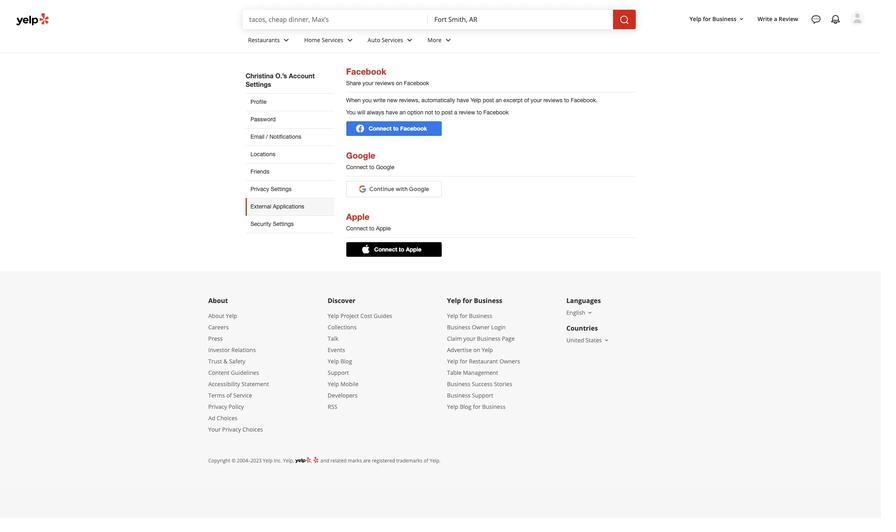 Task type: locate. For each thing, give the bounding box(es) containing it.
for inside button
[[704, 15, 711, 23]]

services for home services
[[322, 36, 344, 44]]

1 horizontal spatial a
[[775, 15, 778, 23]]

&
[[224, 358, 228, 366]]

1 horizontal spatial yelp for business
[[690, 15, 737, 23]]

1 vertical spatial blog
[[460, 403, 472, 411]]

privacy down friends in the left of the page
[[251, 186, 269, 193]]

0 vertical spatial on
[[396, 80, 403, 87]]

security
[[251, 221, 271, 228]]

connect inside google connect to google
[[346, 164, 368, 171]]

option
[[408, 109, 424, 116]]

2 vertical spatial apple
[[406, 246, 422, 253]]

service
[[233, 392, 252, 400]]

have down new
[[386, 109, 398, 116]]

0 horizontal spatial none field
[[250, 15, 422, 24]]

None search field
[[243, 10, 638, 29]]

on down claim your business page link
[[474, 347, 481, 354]]

0 horizontal spatial your
[[363, 80, 374, 87]]

support
[[328, 369, 349, 377], [472, 392, 494, 400]]

1 horizontal spatial blog
[[460, 403, 472, 411]]

blog up support link
[[341, 358, 352, 366]]

2 horizontal spatial of
[[525, 97, 530, 104]]

0 vertical spatial apple
[[346, 212, 370, 222]]

yelp logo image
[[295, 457, 311, 465]]

reviews left facebook.
[[544, 97, 563, 104]]

0 horizontal spatial google
[[346, 151, 376, 161]]

0 vertical spatial about
[[208, 297, 228, 306]]

2 horizontal spatial apple
[[406, 246, 422, 253]]

2004–2023
[[237, 458, 262, 465]]

yelp for business inside button
[[690, 15, 737, 23]]

for
[[704, 15, 711, 23], [463, 297, 473, 306], [460, 312, 468, 320], [460, 358, 468, 366], [473, 403, 481, 411]]

about for about
[[208, 297, 228, 306]]

review
[[779, 15, 799, 23]]

investor relations link
[[208, 347, 256, 354]]

yelp for business
[[690, 15, 737, 23], [447, 297, 503, 306]]

settings down applications
[[273, 221, 294, 228]]

1 vertical spatial reviews
[[544, 97, 563, 104]]

1 horizontal spatial reviews
[[544, 97, 563, 104]]

settings up external applications
[[271, 186, 292, 193]]

2 vertical spatial of
[[424, 458, 429, 465]]

project
[[341, 312, 359, 320]]

0 horizontal spatial of
[[227, 392, 232, 400]]

1 vertical spatial have
[[386, 109, 398, 116]]

about yelp careers press investor relations trust & safety content guidelines accessibility statement terms of service privacy policy ad choices your privacy choices
[[208, 312, 269, 434]]

on inside facebook share your reviews on facebook
[[396, 80, 403, 87]]

to inside apple connect to apple
[[370, 225, 375, 232]]

yelp,
[[283, 458, 294, 465]]

support inside yelp project cost guides collections talk events yelp blog support yelp mobile developers rss
[[328, 369, 349, 377]]

yelp for restaurant owners link
[[447, 358, 520, 366]]

24 chevron down v2 image inside restaurants link
[[282, 35, 291, 45]]

an left excerpt
[[496, 97, 502, 104]]

of left yelp.
[[424, 458, 429, 465]]

1 horizontal spatial google
[[376, 164, 395, 171]]

business up 'yelp for business' link
[[474, 297, 503, 306]]

trust & safety link
[[208, 358, 246, 366]]

content
[[208, 369, 230, 377]]

services for auto services
[[382, 36, 404, 44]]

google
[[346, 151, 376, 161], [376, 164, 395, 171]]

of up 'privacy policy' link
[[227, 392, 232, 400]]

about inside about yelp careers press investor relations trust & safety content guidelines accessibility statement terms of service privacy policy ad choices your privacy choices
[[208, 312, 224, 320]]

talk
[[328, 335, 339, 343]]

careers link
[[208, 324, 229, 332]]

content guidelines link
[[208, 369, 259, 377]]

0 horizontal spatial support
[[328, 369, 349, 377]]

guides
[[374, 312, 392, 320]]

developers link
[[328, 392, 358, 400]]

accessibility
[[208, 381, 240, 388]]

1 vertical spatial settings
[[271, 186, 292, 193]]

restaurant
[[469, 358, 498, 366]]

0 horizontal spatial blog
[[341, 358, 352, 366]]

yelp for business left the 16 chevron down v2 image
[[690, 15, 737, 23]]

1 vertical spatial google
[[376, 164, 395, 171]]

about
[[208, 297, 228, 306], [208, 312, 224, 320]]

an left option
[[400, 109, 406, 116]]

1 horizontal spatial an
[[496, 97, 502, 104]]

0 horizontal spatial services
[[322, 36, 344, 44]]

0 vertical spatial blog
[[341, 358, 352, 366]]

blog inside yelp project cost guides collections talk events yelp blog support yelp mobile developers rss
[[341, 358, 352, 366]]

privacy down ad choices link
[[222, 426, 241, 434]]

0 horizontal spatial reviews
[[376, 80, 395, 87]]

privacy down terms
[[208, 403, 227, 411]]

your right share
[[363, 80, 374, 87]]

2 24 chevron down v2 image from the left
[[345, 35, 355, 45]]

a left the review on the right top of the page
[[455, 109, 458, 116]]

0 vertical spatial post
[[483, 97, 494, 104]]

business up yelp blog for business link
[[447, 392, 471, 400]]

0 horizontal spatial choices
[[217, 415, 238, 423]]

1 vertical spatial support
[[472, 392, 494, 400]]

0 vertical spatial an
[[496, 97, 502, 104]]

1 horizontal spatial choices
[[243, 426, 263, 434]]

1 services from the left
[[322, 36, 344, 44]]

apple connect to apple
[[346, 212, 391, 232]]

1 horizontal spatial your
[[464, 335, 476, 343]]

apple
[[346, 212, 370, 222], [376, 225, 391, 232], [406, 246, 422, 253]]

1 horizontal spatial support
[[472, 392, 494, 400]]

user actions element
[[684, 10, 877, 60]]

0 horizontal spatial yelp for business
[[447, 297, 503, 306]]

24 chevron down v2 image right more
[[444, 35, 453, 45]]

0 horizontal spatial post
[[442, 109, 453, 116]]

page
[[502, 335, 515, 343]]

restaurants link
[[242, 29, 298, 53]]

1 vertical spatial a
[[455, 109, 458, 116]]

your inside the yelp for business business owner login claim your business page advertise on yelp yelp for restaurant owners table management business success stories business support yelp blog for business
[[464, 335, 476, 343]]

24 chevron down v2 image
[[282, 35, 291, 45], [345, 35, 355, 45], [444, 35, 453, 45]]

events link
[[328, 347, 345, 354]]

none field near
[[435, 15, 607, 24]]

when
[[346, 97, 361, 104]]

talk link
[[328, 335, 339, 343]]

investor
[[208, 347, 230, 354]]

services inside 'auto services' link
[[382, 36, 404, 44]]

1 horizontal spatial post
[[483, 97, 494, 104]]

1 horizontal spatial have
[[457, 97, 469, 104]]

business up claim
[[447, 324, 471, 332]]

business support link
[[447, 392, 494, 400]]

2 none field from the left
[[435, 15, 607, 24]]

business success stories link
[[447, 381, 513, 388]]

reviews up write
[[376, 80, 395, 87]]

about up careers
[[208, 312, 224, 320]]

yelp inside button
[[690, 15, 702, 23]]

search image
[[620, 15, 630, 25]]

you
[[363, 97, 372, 104]]

on up new
[[396, 80, 403, 87]]

2 horizontal spatial your
[[531, 97, 542, 104]]

terms of service link
[[208, 392, 252, 400]]

24 chevron down v2 image inside more link
[[444, 35, 453, 45]]

1 vertical spatial apple
[[376, 225, 391, 232]]

excerpt
[[504, 97, 523, 104]]

services inside the home services link
[[322, 36, 344, 44]]

connect to apple link
[[346, 243, 442, 257]]

services
[[322, 36, 344, 44], [382, 36, 404, 44]]

privacy settings
[[251, 186, 292, 193]]

0 horizontal spatial on
[[396, 80, 403, 87]]

facebook down excerpt
[[484, 109, 509, 116]]

1 horizontal spatial on
[[474, 347, 481, 354]]

have
[[457, 97, 469, 104], [386, 109, 398, 116]]

of right excerpt
[[525, 97, 530, 104]]

3 24 chevron down v2 image from the left
[[444, 35, 453, 45]]

2 about from the top
[[208, 312, 224, 320]]

1 vertical spatial yelp for business
[[447, 297, 503, 306]]

messages image
[[812, 15, 822, 24]]

1 horizontal spatial apple
[[376, 225, 391, 232]]

a right 'write'
[[775, 15, 778, 23]]

0 vertical spatial have
[[457, 97, 469, 104]]

1 horizontal spatial of
[[424, 458, 429, 465]]

discover
[[328, 297, 356, 306]]

choices down policy
[[243, 426, 263, 434]]

none field up the home services link
[[250, 15, 422, 24]]

0 vertical spatial reviews
[[376, 80, 395, 87]]

claim your business page link
[[447, 335, 515, 343]]

services right home on the top of the page
[[322, 36, 344, 44]]

for left the 16 chevron down v2 image
[[704, 15, 711, 23]]

facebook
[[346, 67, 387, 77], [404, 80, 430, 87], [484, 109, 509, 116], [401, 125, 427, 132]]

0 vertical spatial of
[[525, 97, 530, 104]]

none field up "business categories" element
[[435, 15, 607, 24]]

your up advertise on yelp link
[[464, 335, 476, 343]]

0 vertical spatial settings
[[246, 80, 271, 88]]

home
[[304, 36, 321, 44]]

1 vertical spatial post
[[442, 109, 453, 116]]

email / notifications link
[[246, 128, 334, 146]]

relations
[[232, 347, 256, 354]]

settings down christina
[[246, 80, 271, 88]]

post left excerpt
[[483, 97, 494, 104]]

have up the review on the right top of the page
[[457, 97, 469, 104]]

settings
[[246, 80, 271, 88], [271, 186, 292, 193], [273, 221, 294, 228]]

2 vertical spatial settings
[[273, 221, 294, 228]]

1 horizontal spatial 24 chevron down v2 image
[[345, 35, 355, 45]]

1 horizontal spatial none field
[[435, 15, 607, 24]]

0 horizontal spatial have
[[386, 109, 398, 116]]

your right excerpt
[[531, 97, 542, 104]]

0 vertical spatial privacy
[[251, 186, 269, 193]]

support inside the yelp for business business owner login claim your business page advertise on yelp yelp for restaurant owners table management business success stories business support yelp blog for business
[[472, 392, 494, 400]]

support down success
[[472, 392, 494, 400]]

trademarks
[[397, 458, 423, 465]]

choices down 'privacy policy' link
[[217, 415, 238, 423]]

24 chevron down v2 image right restaurants
[[282, 35, 291, 45]]

facebook share your reviews on facebook
[[346, 67, 430, 87]]

advertise
[[447, 347, 472, 354]]

business left the 16 chevron down v2 image
[[713, 15, 737, 23]]

24 chevron down v2 image inside the home services link
[[345, 35, 355, 45]]

not
[[425, 109, 434, 116]]

countries united states
[[567, 324, 602, 345]]

connect inside apple connect to apple
[[346, 225, 368, 232]]

blog down business support link
[[460, 403, 472, 411]]

support down yelp blog link
[[328, 369, 349, 377]]

0 vertical spatial yelp for business
[[690, 15, 737, 23]]

developers
[[328, 392, 358, 400]]

about up about yelp link
[[208, 297, 228, 306]]

yelp project cost guides link
[[328, 312, 392, 320]]

1 vertical spatial on
[[474, 347, 481, 354]]

privacy settings link
[[246, 181, 334, 198]]

2 vertical spatial your
[[464, 335, 476, 343]]

None field
[[250, 15, 422, 24], [435, 15, 607, 24]]

write
[[374, 97, 386, 104]]

2 horizontal spatial 24 chevron down v2 image
[[444, 35, 453, 45]]

services left 24 chevron down v2 image
[[382, 36, 404, 44]]

ad choices link
[[208, 415, 238, 423]]

friends link
[[246, 163, 334, 181]]

home services link
[[298, 29, 361, 53]]

countries
[[567, 324, 598, 333]]

1 24 chevron down v2 image from the left
[[282, 35, 291, 45]]

2 services from the left
[[382, 36, 404, 44]]

owner
[[472, 324, 490, 332]]

yelp for business up 'yelp for business' link
[[447, 297, 503, 306]]

you will always have an option not to post a review to facebook
[[346, 109, 509, 116]]

1 none field from the left
[[250, 15, 422, 24]]

0 horizontal spatial an
[[400, 109, 406, 116]]

0 vertical spatial a
[[775, 15, 778, 23]]

1 vertical spatial about
[[208, 312, 224, 320]]

post down automatically
[[442, 109, 453, 116]]

24 chevron down v2 image left auto
[[345, 35, 355, 45]]

business
[[713, 15, 737, 23], [474, 297, 503, 306], [469, 312, 493, 320], [447, 324, 471, 332], [477, 335, 501, 343], [447, 381, 471, 388], [447, 392, 471, 400], [483, 403, 506, 411]]

1 horizontal spatial services
[[382, 36, 404, 44]]

your
[[208, 426, 221, 434]]

1 about from the top
[[208, 297, 228, 306]]

0 horizontal spatial 24 chevron down v2 image
[[282, 35, 291, 45]]

business down table
[[447, 381, 471, 388]]

profile
[[251, 99, 267, 105]]

0 vertical spatial your
[[363, 80, 374, 87]]

blog
[[341, 358, 352, 366], [460, 403, 472, 411]]

0 vertical spatial support
[[328, 369, 349, 377]]

login
[[492, 324, 506, 332]]

auto services link
[[361, 29, 421, 53]]

1 vertical spatial of
[[227, 392, 232, 400]]

0 horizontal spatial apple
[[346, 212, 370, 222]]



Task type: describe. For each thing, give the bounding box(es) containing it.
registered
[[372, 458, 395, 465]]

claim
[[447, 335, 462, 343]]

,
[[311, 458, 313, 465]]

blog inside the yelp for business business owner login claim your business page advertise on yelp yelp for restaurant owners table management business success stories business support yelp blog for business
[[460, 403, 472, 411]]

collections link
[[328, 324, 357, 332]]

of inside about yelp careers press investor relations trust & safety content guidelines accessibility statement terms of service privacy policy ad choices your privacy choices
[[227, 392, 232, 400]]

events
[[328, 347, 345, 354]]

notifications image
[[831, 15, 841, 24]]

for down advertise
[[460, 358, 468, 366]]

press
[[208, 335, 223, 343]]

security settings link
[[246, 216, 334, 234]]

success
[[472, 381, 493, 388]]

and related marks are registered trademarks of yelp.
[[319, 458, 441, 465]]

1 vertical spatial choices
[[243, 426, 263, 434]]

about for about yelp careers press investor relations trust & safety content guidelines accessibility statement terms of service privacy policy ad choices your privacy choices
[[208, 312, 224, 320]]

settings for privacy
[[271, 186, 292, 193]]

privacy policy link
[[208, 403, 244, 411]]

business up owner
[[469, 312, 493, 320]]

Find text field
[[250, 15, 422, 24]]

reviews,
[[400, 97, 420, 104]]

external applications
[[251, 204, 304, 210]]

share
[[346, 80, 361, 87]]

about yelp link
[[208, 312, 237, 320]]

are
[[363, 458, 371, 465]]

yelp burst image
[[313, 457, 319, 464]]

1 vertical spatial an
[[400, 109, 406, 116]]

on inside the yelp for business business owner login claim your business page advertise on yelp yelp for restaurant owners table management business success stories business support yelp blog for business
[[474, 347, 481, 354]]

yelp blog for business link
[[447, 403, 506, 411]]

related
[[331, 458, 347, 465]]

business down owner
[[477, 335, 501, 343]]

external
[[251, 204, 271, 210]]

rss link
[[328, 403, 338, 411]]

facebook down option
[[401, 125, 427, 132]]

cost
[[361, 312, 372, 320]]

christina o.'s account settings
[[246, 72, 315, 88]]

review
[[459, 109, 476, 116]]

24 chevron down v2 image
[[405, 35, 415, 45]]

will
[[357, 109, 366, 116]]

management
[[463, 369, 499, 377]]

business down stories
[[483, 403, 506, 411]]

24 chevron down v2 image for more
[[444, 35, 453, 45]]

facebook up share
[[346, 67, 387, 77]]

post for a
[[442, 109, 453, 116]]

0 horizontal spatial a
[[455, 109, 458, 116]]

copyright © 2004–2023 yelp inc. yelp,
[[208, 458, 294, 465]]

to inside google connect to google
[[370, 164, 375, 171]]

privacy inside privacy settings link
[[251, 186, 269, 193]]

guidelines
[[231, 369, 259, 377]]

business owner login link
[[447, 324, 506, 332]]

owners
[[500, 358, 520, 366]]

settings inside christina o.'s account settings
[[246, 80, 271, 88]]

and
[[321, 458, 329, 465]]

christina o. image
[[851, 11, 866, 26]]

business categories element
[[242, 29, 866, 53]]

©
[[232, 458, 236, 465]]

24 chevron down v2 image for home services
[[345, 35, 355, 45]]

accessibility statement link
[[208, 381, 269, 388]]

email
[[251, 134, 265, 140]]

account
[[289, 72, 315, 80]]

home services
[[304, 36, 344, 44]]

united states button
[[567, 337, 610, 345]]

o.'s
[[276, 72, 287, 80]]

facebook up reviews,
[[404, 80, 430, 87]]

english button
[[567, 309, 594, 317]]

0 vertical spatial google
[[346, 151, 376, 161]]

none field find
[[250, 15, 422, 24]]

for up business owner login link
[[460, 312, 468, 320]]

more
[[428, 36, 442, 44]]

copyright
[[208, 458, 231, 465]]

1 vertical spatial privacy
[[208, 403, 227, 411]]

auto services
[[368, 36, 404, 44]]

business inside button
[[713, 15, 737, 23]]

locations link
[[246, 146, 334, 163]]

profile link
[[246, 93, 334, 111]]

google connect to google
[[346, 151, 395, 171]]

for up 'yelp for business' link
[[463, 297, 473, 306]]

your privacy choices link
[[208, 426, 263, 434]]

christina
[[246, 72, 274, 80]]

auto
[[368, 36, 381, 44]]

post for an
[[483, 97, 494, 104]]

trust
[[208, 358, 222, 366]]

16 chevron down v2 image
[[739, 16, 745, 22]]

24 chevron down v2 image for restaurants
[[282, 35, 291, 45]]

external applications link
[[246, 198, 334, 216]]

safety
[[229, 358, 246, 366]]

automatically
[[422, 97, 456, 104]]

password
[[251, 116, 276, 123]]

for down business support link
[[473, 403, 481, 411]]

yelp mobile link
[[328, 381, 359, 388]]

connect to facebook
[[367, 125, 427, 132]]

email / notifications
[[251, 134, 302, 140]]

Near text field
[[435, 15, 607, 24]]

new
[[387, 97, 398, 104]]

applications
[[273, 204, 304, 210]]

2 vertical spatial privacy
[[222, 426, 241, 434]]

/
[[266, 134, 268, 140]]

yelp blog link
[[328, 358, 352, 366]]

united
[[567, 337, 585, 345]]

yelp inside about yelp careers press investor relations trust & safety content guidelines accessibility statement terms of service privacy policy ad choices your privacy choices
[[226, 312, 237, 320]]

rss
[[328, 403, 338, 411]]

locations
[[251, 151, 276, 158]]

marks
[[348, 458, 362, 465]]

1 vertical spatial your
[[531, 97, 542, 104]]

reviews inside facebook share your reviews on facebook
[[376, 80, 395, 87]]

your inside facebook share your reviews on facebook
[[363, 80, 374, 87]]

table management link
[[447, 369, 499, 377]]

press link
[[208, 335, 223, 343]]

collections
[[328, 324, 357, 332]]

settings for security
[[273, 221, 294, 228]]

policy
[[229, 403, 244, 411]]

languages english
[[567, 297, 601, 317]]

connect to apple
[[373, 246, 422, 253]]

ad
[[208, 415, 216, 423]]

0 vertical spatial choices
[[217, 415, 238, 423]]

when you write new reviews, automatically have yelp post an excerpt of your reviews to facebook.
[[346, 97, 598, 104]]



Task type: vqa. For each thing, say whether or not it's contained in the screenshot.
bottommost a
yes



